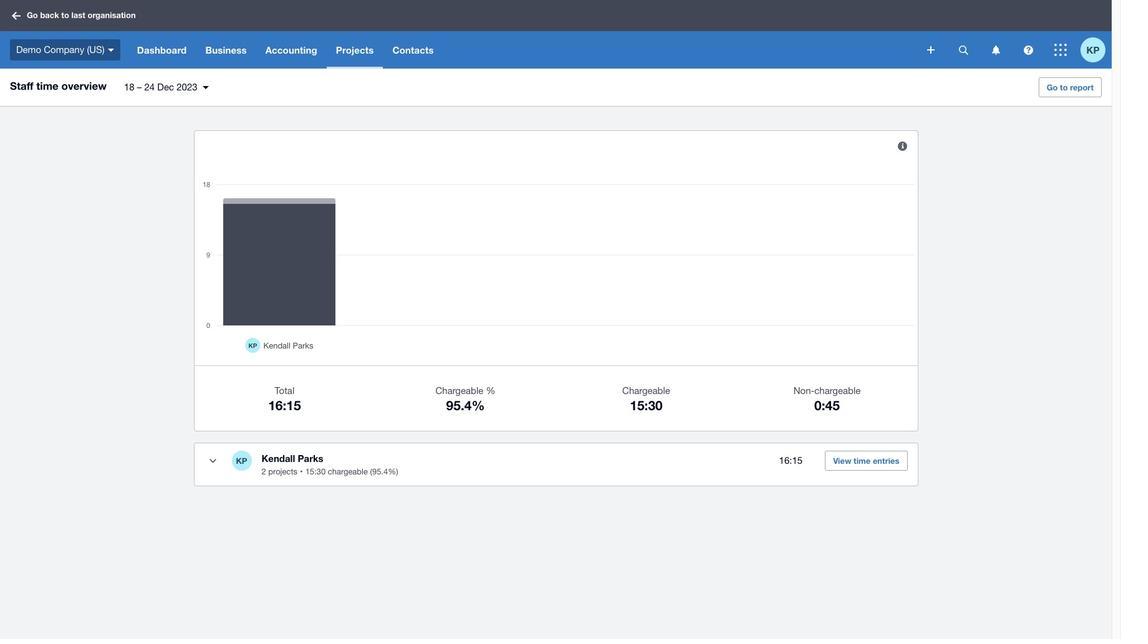 Task type: vqa. For each thing, say whether or not it's contained in the screenshot.
Chargeable inside Chargeable % 95.4%
yes



Task type: locate. For each thing, give the bounding box(es) containing it.
1 horizontal spatial 15:30
[[630, 398, 663, 413]]

demo company (us) button
[[0, 31, 128, 69]]

chargeable
[[436, 385, 483, 396], [622, 385, 670, 396]]

organisation
[[88, 10, 136, 20]]

kendall parks 2 projects • 15:30 chargeable (95.4%)
[[262, 453, 398, 476]]

1 horizontal spatial kp
[[1087, 44, 1100, 55]]

0 vertical spatial go
[[27, 10, 38, 20]]

1 horizontal spatial to
[[1060, 82, 1068, 92]]

1 vertical spatial to
[[1060, 82, 1068, 92]]

18 – 24 dec 2023 button
[[117, 77, 216, 98]]

to left report
[[1060, 82, 1068, 92]]

1 vertical spatial chargeable
[[328, 467, 368, 476]]

kp
[[1087, 44, 1100, 55], [236, 456, 247, 466]]

0 vertical spatial 15:30
[[630, 398, 663, 413]]

time
[[36, 79, 59, 92], [854, 456, 871, 466]]

svg image
[[992, 45, 1000, 55], [927, 46, 935, 54], [108, 48, 114, 52]]

go back to last organisation
[[27, 10, 136, 20]]

chargeable left '(95.4%)'
[[328, 467, 368, 476]]

projects
[[336, 44, 374, 56]]

chargeable
[[815, 385, 861, 396], [328, 467, 368, 476]]

0 vertical spatial chargeable
[[815, 385, 861, 396]]

0 horizontal spatial to
[[61, 10, 69, 20]]

go left back at the left
[[27, 10, 38, 20]]

1 vertical spatial go
[[1047, 82, 1058, 92]]

staff
[[10, 79, 33, 92]]

1 horizontal spatial go
[[1047, 82, 1058, 92]]

time for view
[[854, 456, 871, 466]]

total
[[275, 385, 295, 396]]

1 vertical spatial 15:30
[[305, 467, 326, 476]]

go left report
[[1047, 82, 1058, 92]]

time right the view at right bottom
[[854, 456, 871, 466]]

•
[[300, 467, 303, 476]]

1 chargeable from the left
[[436, 385, 483, 396]]

1 horizontal spatial svg image
[[927, 46, 935, 54]]

kp up report
[[1087, 44, 1100, 55]]

1 horizontal spatial chargeable
[[815, 385, 861, 396]]

go inside button
[[1047, 82, 1058, 92]]

go for go back to last organisation
[[27, 10, 38, 20]]

go inside 'link'
[[27, 10, 38, 20]]

svg image
[[12, 12, 21, 20], [1055, 44, 1067, 56], [959, 45, 968, 55], [1024, 45, 1033, 55]]

projects button
[[327, 31, 383, 69]]

18
[[124, 82, 135, 92]]

banner
[[0, 0, 1112, 69]]

0 vertical spatial 16:15
[[268, 398, 301, 413]]

0 vertical spatial kp
[[1087, 44, 1100, 55]]

0 vertical spatial to
[[61, 10, 69, 20]]

overview
[[61, 79, 107, 92]]

parks
[[298, 453, 323, 464]]

0 horizontal spatial time
[[36, 79, 59, 92]]

chargeable inside 'chargeable % 95.4%'
[[436, 385, 483, 396]]

0 horizontal spatial chargeable
[[328, 467, 368, 476]]

15:30
[[630, 398, 663, 413], [305, 467, 326, 476]]

2 chargeable from the left
[[622, 385, 670, 396]]

time for staff
[[36, 79, 59, 92]]

2
[[262, 467, 266, 476]]

kp inside popup button
[[1087, 44, 1100, 55]]

1 vertical spatial kp
[[236, 456, 247, 466]]

demo company (us)
[[16, 44, 105, 55]]

accounting
[[265, 44, 317, 56]]

kendall
[[262, 453, 295, 464]]

banner containing kp
[[0, 0, 1112, 69]]

1 horizontal spatial chargeable
[[622, 385, 670, 396]]

company
[[44, 44, 84, 55]]

chart key button
[[890, 133, 915, 158]]

0 horizontal spatial 15:30
[[305, 467, 326, 476]]

svg image inside the demo company (us) popup button
[[108, 48, 114, 52]]

go to report
[[1047, 82, 1094, 92]]

time right staff
[[36, 79, 59, 92]]

0 horizontal spatial svg image
[[108, 48, 114, 52]]

95.4%
[[446, 398, 485, 413]]

staff time overview
[[10, 79, 107, 92]]

16:15 down 'total'
[[268, 398, 301, 413]]

chargeable inside kendall parks 2 projects • 15:30 chargeable (95.4%)
[[328, 467, 368, 476]]

chart key image
[[898, 141, 907, 151]]

chargeable for 95.4%
[[436, 385, 483, 396]]

16:15 left the view at right bottom
[[779, 455, 803, 466]]

kp right toggle dropdown button
[[236, 456, 247, 466]]

0 vertical spatial time
[[36, 79, 59, 92]]

–
[[137, 82, 142, 92]]

view
[[833, 456, 852, 466]]

0 horizontal spatial chargeable
[[436, 385, 483, 396]]

chargeable up '0:45' at the bottom right of page
[[815, 385, 861, 396]]

to
[[61, 10, 69, 20], [1060, 82, 1068, 92]]

(95.4%)
[[370, 467, 398, 476]]

1 horizontal spatial 16:15
[[779, 455, 803, 466]]

go
[[27, 10, 38, 20], [1047, 82, 1058, 92]]

1 vertical spatial time
[[854, 456, 871, 466]]

to left last
[[61, 10, 69, 20]]

go back to last organisation link
[[7, 5, 143, 27]]

report
[[1070, 82, 1094, 92]]

chargeable inside non-chargeable 0:45
[[815, 385, 861, 396]]

kp button
[[1081, 31, 1112, 69]]

16:15
[[268, 398, 301, 413], [779, 455, 803, 466]]

accounting button
[[256, 31, 327, 69]]

contacts button
[[383, 31, 443, 69]]

0 horizontal spatial go
[[27, 10, 38, 20]]

1 horizontal spatial time
[[854, 456, 871, 466]]



Task type: describe. For each thing, give the bounding box(es) containing it.
24
[[144, 82, 155, 92]]

toggle button
[[201, 448, 225, 473]]

chargeable % 95.4%
[[436, 385, 495, 413]]

chargeable 15:30
[[622, 385, 670, 413]]

15:30 inside kendall parks 2 projects • 15:30 chargeable (95.4%)
[[305, 467, 326, 476]]

view time entries link
[[825, 451, 908, 471]]

to inside 'link'
[[61, 10, 69, 20]]

dashboard
[[137, 44, 187, 56]]

2 horizontal spatial svg image
[[992, 45, 1000, 55]]

non-chargeable 0:45
[[794, 385, 861, 413]]

0 horizontal spatial kp
[[236, 456, 247, 466]]

view time entries
[[833, 456, 900, 466]]

business
[[205, 44, 247, 56]]

18 – 24 dec 2023
[[124, 82, 197, 92]]

demo
[[16, 44, 41, 55]]

svg image inside go back to last organisation 'link'
[[12, 12, 21, 20]]

chargeable for 15:30
[[622, 385, 670, 396]]

entries
[[873, 456, 900, 466]]

to inside button
[[1060, 82, 1068, 92]]

0:45
[[815, 398, 840, 413]]

non-
[[794, 385, 815, 396]]

projects
[[268, 467, 298, 476]]

go to report button
[[1039, 77, 1102, 97]]

dashboard link
[[128, 31, 196, 69]]

total 16:15
[[268, 385, 301, 413]]

15:30 inside chargeable 15:30
[[630, 398, 663, 413]]

%
[[486, 385, 495, 396]]

go for go to report
[[1047, 82, 1058, 92]]

0 horizontal spatial 16:15
[[268, 398, 301, 413]]

2023
[[177, 82, 197, 92]]

toggle image
[[210, 459, 216, 463]]

dec
[[157, 82, 174, 92]]

(us)
[[87, 44, 105, 55]]

business button
[[196, 31, 256, 69]]

contacts
[[393, 44, 434, 56]]

1 vertical spatial 16:15
[[779, 455, 803, 466]]

last
[[71, 10, 85, 20]]

back
[[40, 10, 59, 20]]



